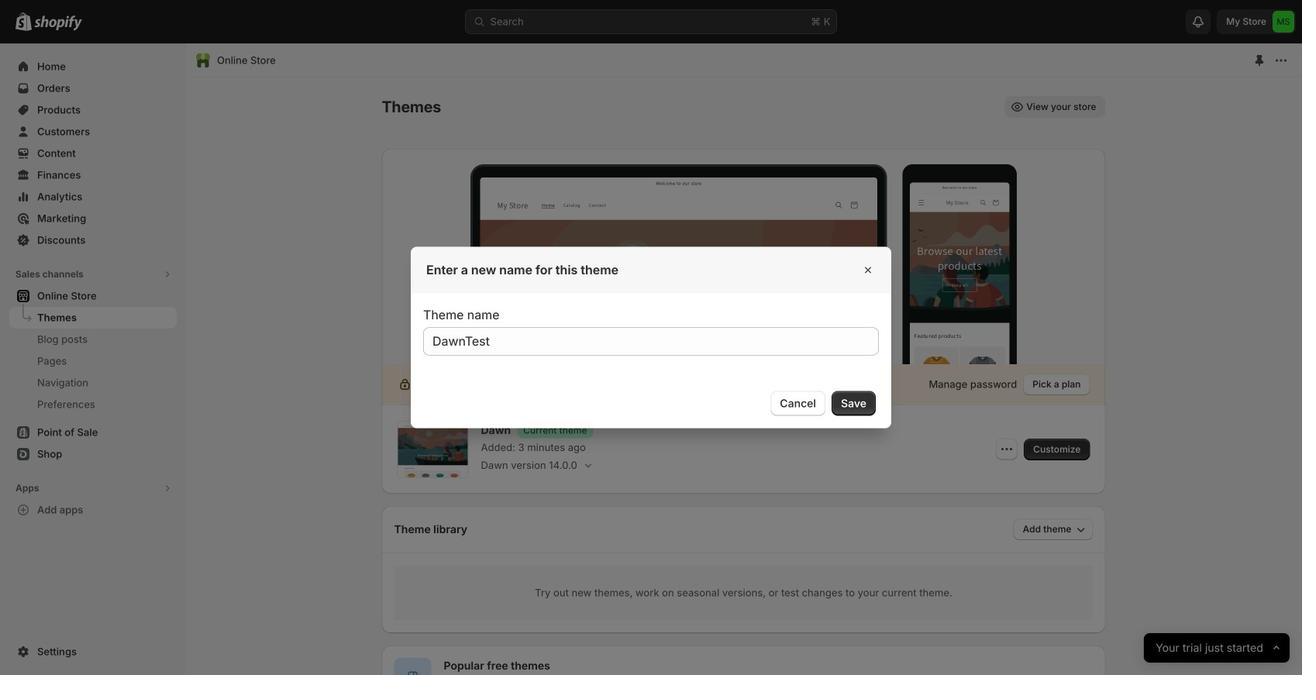Task type: locate. For each thing, give the bounding box(es) containing it.
online store image
[[195, 53, 211, 68]]



Task type: describe. For each thing, give the bounding box(es) containing it.
shopify image
[[34, 15, 82, 31]]



Task type: vqa. For each thing, say whether or not it's contained in the screenshot.
pages
no



